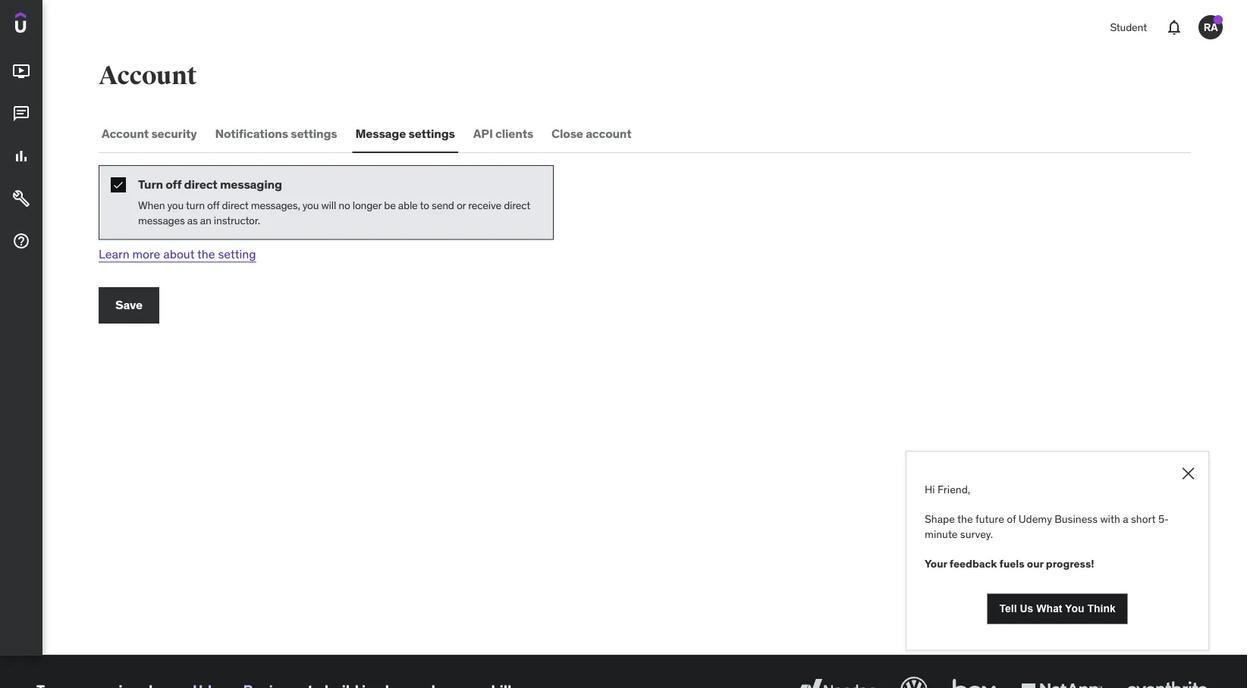 Task type: describe. For each thing, give the bounding box(es) containing it.
will
[[321, 199, 336, 212]]

notifications settings
[[215, 125, 337, 141]]

2 you from the left
[[302, 199, 319, 212]]

eventbrite image
[[1123, 674, 1211, 689]]

shape the future of udemy business with a short 5- minute survey.
[[925, 513, 1169, 541]]

notifications
[[215, 125, 288, 141]]

with
[[1100, 513, 1120, 526]]

instructor.
[[214, 213, 260, 227]]

student
[[1110, 20, 1147, 34]]

send
[[432, 199, 454, 212]]

1 you from the left
[[167, 199, 184, 212]]

account for account security
[[102, 125, 149, 141]]

5-
[[1158, 513, 1169, 526]]

tell us what you think button
[[987, 594, 1128, 625]]

about
[[163, 246, 195, 262]]

the inside shape the future of udemy business with a short 5- minute survey.
[[957, 513, 973, 526]]

api
[[473, 125, 493, 141]]

api clients button
[[470, 115, 536, 152]]

messaging
[[220, 177, 282, 192]]

of
[[1007, 513, 1016, 526]]

your feedback fuels our progress!
[[925, 557, 1097, 571]]

notifications settings button
[[212, 115, 340, 152]]

nasdaq image
[[792, 674, 879, 689]]

learn
[[99, 246, 129, 262]]

you
[[1065, 604, 1084, 615]]

settings for notifications settings
[[291, 125, 337, 141]]

hi
[[925, 483, 935, 497]]

close
[[552, 125, 583, 141]]

what
[[1036, 604, 1062, 615]]

0 vertical spatial off
[[166, 177, 181, 192]]

settings for message settings
[[408, 125, 455, 141]]

box image
[[949, 674, 1000, 689]]

shape
[[925, 513, 955, 526]]

longer
[[353, 199, 382, 212]]

1 vertical spatial off
[[207, 199, 220, 212]]

2 medium image from the top
[[12, 105, 30, 123]]

as
[[187, 213, 198, 227]]

3 medium image from the top
[[12, 232, 30, 250]]

udemy image
[[15, 12, 84, 38]]

be
[[384, 199, 396, 212]]

a
[[1123, 513, 1129, 526]]

your
[[925, 557, 947, 571]]

security
[[151, 125, 197, 141]]

turn
[[138, 177, 163, 192]]

you have alerts image
[[1214, 15, 1223, 24]]

netapp image
[[1018, 674, 1105, 689]]

setting
[[218, 246, 256, 262]]

close account
[[552, 125, 632, 141]]

udemy
[[1019, 513, 1052, 526]]

when
[[138, 199, 165, 212]]

feedback
[[950, 557, 997, 571]]

ra link
[[1193, 9, 1229, 46]]

short
[[1131, 513, 1156, 526]]

business
[[1055, 513, 1098, 526]]

learn more about the setting
[[99, 246, 256, 262]]

an
[[200, 213, 211, 227]]

progress!
[[1046, 557, 1094, 571]]

think
[[1087, 604, 1116, 615]]

tell
[[999, 604, 1017, 615]]



Task type: vqa. For each thing, say whether or not it's contained in the screenshot.
range
no



Task type: locate. For each thing, give the bounding box(es) containing it.
messages
[[138, 213, 185, 227]]

student link
[[1101, 9, 1156, 46]]

small image
[[111, 178, 126, 193]]

1 horizontal spatial you
[[302, 199, 319, 212]]

or
[[457, 199, 466, 212]]

0 horizontal spatial the
[[197, 246, 215, 262]]

able
[[398, 199, 418, 212]]

account for account
[[99, 60, 197, 91]]

save button
[[99, 287, 159, 324]]

2 medium image from the top
[[12, 190, 30, 208]]

message settings button
[[352, 115, 458, 152]]

account security button
[[99, 115, 200, 152]]

0 vertical spatial medium image
[[12, 62, 30, 81]]

you left turn on the top of the page
[[167, 199, 184, 212]]

1 vertical spatial account
[[102, 125, 149, 141]]

off right turn
[[166, 177, 181, 192]]

1 horizontal spatial settings
[[408, 125, 455, 141]]

direct up instructor.
[[222, 199, 249, 212]]

1 settings from the left
[[291, 125, 337, 141]]

hi friend,
[[925, 483, 970, 497]]

0 vertical spatial medium image
[[12, 147, 30, 166]]

1 vertical spatial medium image
[[12, 190, 30, 208]]

account
[[99, 60, 197, 91], [102, 125, 149, 141]]

off up the 'an'
[[207, 199, 220, 212]]

us
[[1020, 604, 1033, 615]]

friend,
[[938, 483, 970, 497]]

0 vertical spatial the
[[197, 246, 215, 262]]

1 horizontal spatial the
[[957, 513, 973, 526]]

account left security
[[102, 125, 149, 141]]

messages,
[[251, 199, 300, 212]]

the up survey.
[[957, 513, 973, 526]]

tell us what you think
[[999, 604, 1116, 615]]

0 vertical spatial account
[[99, 60, 197, 91]]

1 horizontal spatial direct
[[222, 199, 249, 212]]

future
[[976, 513, 1004, 526]]

2 vertical spatial medium image
[[12, 232, 30, 250]]

1 horizontal spatial off
[[207, 199, 220, 212]]

medium image
[[12, 147, 30, 166], [12, 190, 30, 208]]

the
[[197, 246, 215, 262], [957, 513, 973, 526]]

× dialog
[[906, 451, 1209, 651]]

× button
[[1180, 458, 1196, 486]]

1 medium image from the top
[[12, 147, 30, 166]]

close account button
[[549, 115, 635, 152]]

fuels
[[1000, 557, 1025, 571]]

1 vertical spatial medium image
[[12, 105, 30, 123]]

direct
[[184, 177, 217, 192], [222, 199, 249, 212], [504, 199, 530, 212]]

account security
[[102, 125, 197, 141]]

survey.
[[960, 527, 993, 541]]

save
[[115, 298, 143, 313]]

message
[[355, 125, 406, 141]]

you
[[167, 199, 184, 212], [302, 199, 319, 212]]

×
[[1180, 458, 1196, 486]]

1 medium image from the top
[[12, 62, 30, 81]]

2 horizontal spatial direct
[[504, 199, 530, 212]]

turn off direct messaging when you turn off direct messages, you will no longer be able to send or receive direct messages as an instructor.
[[138, 177, 530, 227]]

0 horizontal spatial you
[[167, 199, 184, 212]]

ra
[[1204, 20, 1218, 34]]

clients
[[495, 125, 533, 141]]

minute
[[925, 527, 958, 541]]

to
[[420, 199, 429, 212]]

message settings
[[355, 125, 455, 141]]

no
[[339, 199, 350, 212]]

direct right receive
[[504, 199, 530, 212]]

the right "about"
[[197, 246, 215, 262]]

receive
[[468, 199, 501, 212]]

0 horizontal spatial settings
[[291, 125, 337, 141]]

our
[[1027, 557, 1044, 571]]

medium image
[[12, 62, 30, 81], [12, 105, 30, 123], [12, 232, 30, 250]]

learn more about the setting link
[[99, 246, 256, 262]]

account
[[586, 125, 632, 141]]

api clients
[[473, 125, 533, 141]]

1 vertical spatial the
[[957, 513, 973, 526]]

notifications image
[[1165, 18, 1183, 36]]

settings right notifications
[[291, 125, 337, 141]]

more
[[132, 246, 160, 262]]

settings right message
[[408, 125, 455, 141]]

volkswagen image
[[897, 674, 931, 689]]

2 settings from the left
[[408, 125, 455, 141]]

turn
[[186, 199, 205, 212]]

settings
[[291, 125, 337, 141], [408, 125, 455, 141]]

account up "account security"
[[99, 60, 197, 91]]

0 horizontal spatial direct
[[184, 177, 217, 192]]

account inside account security button
[[102, 125, 149, 141]]

you left will
[[302, 199, 319, 212]]

off
[[166, 177, 181, 192], [207, 199, 220, 212]]

direct up turn on the top of the page
[[184, 177, 217, 192]]

0 horizontal spatial off
[[166, 177, 181, 192]]



